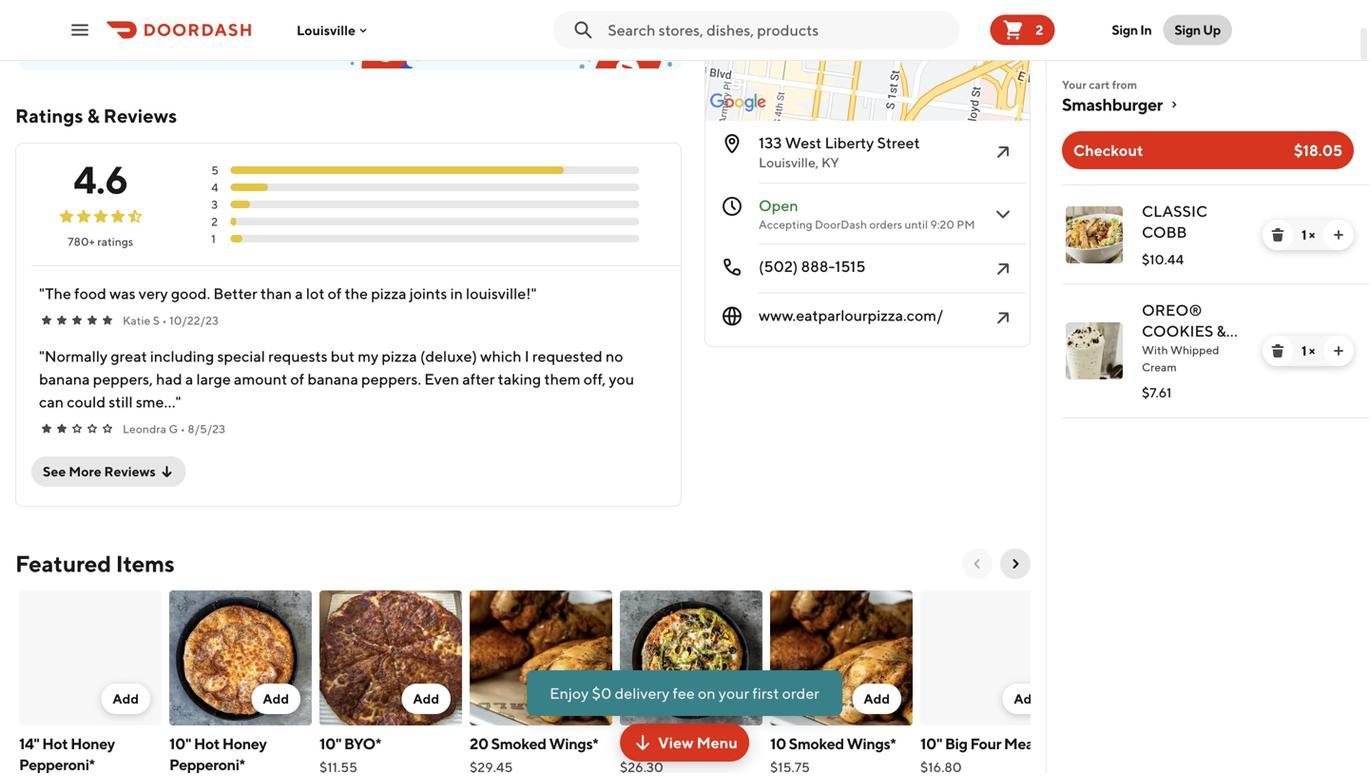 Task type: vqa. For each thing, say whether or not it's contained in the screenshot.
Mini
no



Task type: locate. For each thing, give the bounding box(es) containing it.
0 horizontal spatial hot
[[42, 735, 68, 753]]

1 hot from the left
[[42, 735, 68, 753]]

hot for 10"
[[194, 735, 220, 753]]

1 horizontal spatial 10"
[[320, 735, 342, 753]]

pm
[[957, 218, 976, 231]]

1 vertical spatial 1 ×
[[1302, 343, 1316, 359]]

sign inside "link"
[[1112, 22, 1138, 38]]

1 add button from the left
[[101, 684, 150, 714]]

www.eatparlourpizza.com/
[[759, 306, 944, 324]]

on right $12)
[[201, 14, 221, 35]]

0 horizontal spatial •
[[162, 314, 167, 327]]

10" inside 10" hot honey pepperoni*
[[169, 735, 191, 753]]

big
[[945, 735, 968, 753]]

0 horizontal spatial wings*
[[549, 735, 599, 753]]

hot
[[42, 735, 68, 753], [194, 735, 220, 753]]

reviews
[[103, 105, 177, 127], [104, 464, 156, 479]]

0 horizontal spatial order
[[30, 37, 71, 58]]

0 horizontal spatial 10"
[[169, 735, 191, 753]]

$12)
[[167, 14, 198, 35]]

view menu button
[[620, 724, 749, 762]]

2 down 3
[[211, 215, 218, 228]]

ratings & reviews
[[15, 105, 177, 127]]

orders
[[870, 218, 903, 231]]

wings* down enjoy
[[549, 735, 599, 753]]

smoked right 10
[[789, 735, 844, 753]]

0 vertical spatial 1 ×
[[1302, 227, 1316, 243]]

& right ratings on the left
[[87, 105, 100, 127]]

0 horizontal spatial honey
[[71, 735, 115, 753]]

add button for 14" hot honey pepperoni*
[[101, 684, 150, 714]]

2 × from the top
[[1309, 343, 1316, 359]]

× left add one to cart icon
[[1309, 343, 1316, 359]]

list
[[1047, 185, 1370, 419]]

honey down "10" hot honey pepperoni*" image
[[222, 735, 267, 753]]

sign
[[1112, 22, 1138, 38], [1175, 22, 1201, 38]]

1 vertical spatial 2
[[211, 215, 218, 228]]

featured items heading
[[15, 549, 175, 579]]

honey
[[71, 735, 115, 753], [222, 735, 267, 753]]

6 add button from the left
[[853, 684, 902, 714]]

0 horizontal spatial 14"
[[19, 735, 39, 753]]

1 smoked from the left
[[491, 735, 547, 753]]

0 horizontal spatial your
[[224, 14, 257, 35]]

• right g
[[181, 422, 185, 436]]

4 add from the left
[[564, 691, 590, 707]]

2 pepperoni* from the left
[[169, 756, 245, 773]]

classic
[[1142, 202, 1208, 220]]

1 honey from the left
[[71, 735, 115, 753]]

your cart from
[[1063, 78, 1138, 91]]

add button for 20 smoked wings*
[[552, 684, 601, 714]]

1 horizontal spatial hot
[[194, 735, 220, 753]]

10" big four meat*
[[921, 735, 1045, 753]]

2 1 × from the top
[[1302, 343, 1316, 359]]

0 vertical spatial from
[[188, 37, 224, 58]]

$7.61
[[1142, 385, 1172, 400]]

add button
[[101, 684, 150, 714], [252, 684, 301, 714], [402, 684, 451, 714], [552, 684, 601, 714], [702, 684, 751, 714], [853, 684, 902, 714], [1003, 684, 1052, 714]]

street
[[877, 134, 920, 152]]

133 west liberty street louisville, ky
[[759, 134, 920, 170]]

first inside get 15% off (up to $12) on your first order of $50 or more from this store.
[[260, 14, 290, 35]]

14" deluxe*
[[620, 735, 696, 753]]

780+ ratings
[[68, 235, 133, 248]]

parlour
[[827, 45, 873, 60], [827, 45, 873, 60]]

order
[[30, 37, 71, 58], [783, 684, 820, 702]]

view menu
[[658, 734, 738, 752]]

1 vertical spatial on
[[698, 684, 716, 702]]

1 horizontal spatial 2
[[1036, 22, 1044, 38]]

pepperoni* inside 10" hot honey pepperoni*
[[169, 756, 245, 773]]

"
[[39, 284, 45, 302], [531, 284, 537, 302], [39, 347, 45, 365], [176, 393, 181, 411]]

ratings
[[15, 105, 83, 127]]

featured items
[[15, 550, 175, 577]]

2 wings* from the left
[[847, 735, 896, 753]]

1 horizontal spatial honey
[[222, 735, 267, 753]]

1 horizontal spatial &
[[1217, 322, 1227, 340]]

1 right remove item from cart icon
[[1302, 227, 1307, 243]]

1 right remove item from cart image
[[1302, 343, 1307, 359]]

wings*
[[549, 735, 599, 753], [847, 735, 896, 753]]

× for classic cobb
[[1309, 227, 1316, 243]]

reviews inside button
[[104, 464, 156, 479]]

1 × right remove item from cart image
[[1302, 343, 1316, 359]]

your right the fee
[[719, 684, 750, 702]]

14" inside 14" hot honey pepperoni*
[[19, 735, 39, 753]]

your inside get 15% off (up to $12) on your first order of $50 or more from this store.
[[224, 14, 257, 35]]

1 horizontal spatial pepperoni*
[[169, 756, 245, 773]]

1 vertical spatial your
[[719, 684, 750, 702]]

2 sign from the left
[[1175, 22, 1201, 38]]

order inside get 15% off (up to $12) on your first order of $50 or more from this store.
[[30, 37, 71, 58]]

leondra g • 8/5/23
[[123, 422, 226, 436]]

& up whipped
[[1217, 322, 1227, 340]]

×
[[1309, 227, 1316, 243], [1309, 343, 1316, 359]]

0 vertical spatial your
[[224, 14, 257, 35]]

1 vertical spatial reviews
[[104, 464, 156, 479]]

10" hot honey pepperoni*
[[169, 735, 267, 773]]

0 vertical spatial •
[[162, 314, 167, 327]]

0 horizontal spatial on
[[201, 14, 221, 35]]

2 horizontal spatial 10"
[[921, 735, 943, 753]]

10" for 10" hot honey pepperoni*
[[169, 735, 191, 753]]

1 horizontal spatial sign
[[1175, 22, 1201, 38]]

add for 14" deluxe*
[[714, 691, 740, 707]]

order down 'get'
[[30, 37, 71, 58]]

2 add from the left
[[263, 691, 289, 707]]

5 add from the left
[[714, 691, 740, 707]]

10" for 10" big four meat*
[[921, 735, 943, 753]]

• right s
[[162, 314, 167, 327]]

sign left up
[[1175, 22, 1201, 38]]

2 smoked from the left
[[789, 735, 844, 753]]

on
[[201, 14, 221, 35], [698, 684, 716, 702]]

1 14" from the left
[[19, 735, 39, 753]]

1 × right remove item from cart icon
[[1302, 227, 1316, 243]]

until
[[905, 218, 928, 231]]

honey down the 14" hot honey pepperoni* image
[[71, 735, 115, 753]]

reviews right more
[[104, 464, 156, 479]]

sign left "in"
[[1112, 22, 1138, 38]]

Store search: begin typing to search for stores available on DoorDash text field
[[608, 20, 952, 40]]

1 for oreo® cookies & cream shake
[[1302, 343, 1307, 359]]

0 horizontal spatial first
[[260, 14, 290, 35]]

reviews for see more reviews
[[104, 464, 156, 479]]

1 vertical spatial •
[[181, 422, 185, 436]]

hot down "10" hot honey pepperoni*" image
[[194, 735, 220, 753]]

see more reviews button
[[31, 457, 186, 487]]

deluxe*
[[643, 735, 696, 753]]

first up 10
[[753, 684, 780, 702]]

smashburger
[[1063, 94, 1163, 115]]

1 add from the left
[[113, 691, 139, 707]]

honey for 10" hot honey pepperoni*
[[222, 735, 267, 753]]

14" for 14" hot honey pepperoni*
[[19, 735, 39, 753]]

1 horizontal spatial •
[[181, 422, 185, 436]]

6 add from the left
[[864, 691, 890, 707]]

0 vertical spatial first
[[260, 14, 290, 35]]

cookies
[[1142, 322, 1214, 340]]

10" byo* image
[[320, 591, 462, 726]]

1 vertical spatial from
[[1113, 78, 1138, 91]]

your
[[1063, 78, 1087, 91]]

0 horizontal spatial &
[[87, 105, 100, 127]]

1 down 3
[[211, 232, 216, 245]]

shake
[[1142, 364, 1195, 382]]

pepperoni* inside 14" hot honey pepperoni*
[[19, 756, 95, 773]]

0 vertical spatial order
[[30, 37, 71, 58]]

next button of carousel image
[[1008, 556, 1024, 572]]

7 add from the left
[[1014, 691, 1041, 707]]

1
[[1302, 227, 1307, 243], [211, 232, 216, 245], [1302, 343, 1307, 359]]

wings* for 10 smoked wings*
[[847, 735, 896, 753]]

1 wings* from the left
[[549, 735, 599, 753]]

1 × for classic cobb
[[1302, 227, 1316, 243]]

add
[[113, 691, 139, 707], [263, 691, 289, 707], [413, 691, 439, 707], [564, 691, 590, 707], [714, 691, 740, 707], [864, 691, 890, 707], [1014, 691, 1041, 707]]

add button for 10" big four meat*
[[1003, 684, 1052, 714]]

add one to cart image
[[1332, 343, 1347, 359]]

hot for 14"
[[42, 735, 68, 753]]

7 add button from the left
[[1003, 684, 1052, 714]]

1 1 × from the top
[[1302, 227, 1316, 243]]

0 vertical spatial 2
[[1036, 22, 1044, 38]]

3 add from the left
[[413, 691, 439, 707]]

1 horizontal spatial 14"
[[620, 735, 641, 753]]

louisville button
[[297, 22, 371, 38]]

hot down the 14" hot honey pepperoni* image
[[42, 735, 68, 753]]

first up store.
[[260, 14, 290, 35]]

your up this
[[224, 14, 257, 35]]

hot inside 14" hot honey pepperoni*
[[42, 735, 68, 753]]

0 vertical spatial reviews
[[103, 105, 177, 127]]

2 honey from the left
[[222, 735, 267, 753]]

add for 10" hot honey pepperoni*
[[263, 691, 289, 707]]

enjoy $0 delivery fee on your first order
[[550, 684, 820, 702]]

honey inside 10" hot honey pepperoni*
[[222, 735, 267, 753]]

sign for sign up
[[1175, 22, 1201, 38]]

fee
[[673, 684, 695, 702]]

1 vertical spatial &
[[1217, 322, 1227, 340]]

1 for classic cobb
[[1302, 227, 1307, 243]]

• for 8/5/23
[[181, 422, 185, 436]]

1 10" from the left
[[169, 735, 191, 753]]

× left add one to cart image
[[1309, 227, 1316, 243]]

leondra
[[123, 422, 166, 436]]

1 vertical spatial order
[[783, 684, 820, 702]]

0 vertical spatial on
[[201, 14, 221, 35]]

from
[[188, 37, 224, 58], [1113, 78, 1138, 91]]

14" hot honey pepperoni* image
[[19, 591, 162, 726]]

on inside get 15% off (up to $12) on your first order of $50 or more from this store.
[[201, 14, 221, 35]]

5
[[211, 164, 219, 177]]

smoked right 20 at bottom
[[491, 735, 547, 753]]

3 add button from the left
[[402, 684, 451, 714]]

1 sign from the left
[[1112, 22, 1138, 38]]

s
[[153, 314, 160, 327]]

wings* left big
[[847, 735, 896, 753]]

expand store hours image
[[992, 203, 1015, 225]]

2 add button from the left
[[252, 684, 301, 714]]

on right the fee
[[698, 684, 716, 702]]

0 horizontal spatial smoked
[[491, 735, 547, 753]]

parlour pizza
[[827, 45, 909, 60], [827, 45, 909, 60]]

2 14" from the left
[[620, 735, 641, 753]]

1 horizontal spatial smoked
[[789, 735, 844, 753]]

honey inside 14" hot honey pepperoni*
[[71, 735, 115, 753]]

get 15% off (up to $12) on your first order of $50 or more from this store.
[[30, 14, 299, 58]]

4 add button from the left
[[552, 684, 601, 714]]

smoked
[[491, 735, 547, 753], [789, 735, 844, 753]]

1 pepperoni* from the left
[[19, 756, 95, 773]]

0 horizontal spatial from
[[188, 37, 224, 58]]

0 vertical spatial &
[[87, 105, 100, 127]]

hot inside 10" hot honey pepperoni*
[[194, 735, 220, 753]]

pizza
[[875, 45, 909, 60], [875, 45, 909, 60]]

1 ×
[[1302, 227, 1316, 243], [1302, 343, 1316, 359]]

2 10" from the left
[[320, 735, 342, 753]]

add button for 10" hot honey pepperoni*
[[252, 684, 301, 714]]

reviews down or
[[103, 105, 177, 127]]

pepperoni*
[[19, 756, 95, 773], [169, 756, 245, 773]]

× for oreo® cookies & cream shake
[[1309, 343, 1316, 359]]

20
[[470, 735, 489, 753]]

add one to cart image
[[1332, 227, 1347, 243]]

reviews for ratings & reviews
[[103, 105, 177, 127]]

oreo® cookies & cream shake image
[[1066, 322, 1123, 380]]

1 horizontal spatial wings*
[[847, 735, 896, 753]]

open
[[759, 196, 799, 215]]

2 hot from the left
[[194, 735, 220, 753]]

1 × for oreo® cookies & cream shake
[[1302, 343, 1316, 359]]

louisville,
[[759, 155, 819, 170]]

1 horizontal spatial first
[[753, 684, 780, 702]]

$0
[[592, 684, 612, 702]]

from up smashburger
[[1113, 78, 1138, 91]]

1 vertical spatial ×
[[1309, 343, 1316, 359]]

0 horizontal spatial sign
[[1112, 22, 1138, 38]]

4.6
[[73, 157, 128, 202]]

4
[[211, 181, 218, 194]]

from down $12)
[[188, 37, 224, 58]]

cobb
[[1142, 223, 1188, 241]]

&
[[87, 105, 100, 127], [1217, 322, 1227, 340]]

add button for 14" deluxe*
[[702, 684, 751, 714]]

1 × from the top
[[1309, 227, 1316, 243]]

0 vertical spatial ×
[[1309, 227, 1316, 243]]

2 button
[[990, 15, 1055, 45]]

133
[[759, 134, 782, 152]]

5 add button from the left
[[702, 684, 751, 714]]

smoked for 20
[[491, 735, 547, 753]]

0 horizontal spatial pepperoni*
[[19, 756, 95, 773]]

2 right expand store hours image
[[1036, 22, 1044, 38]]

order up 10
[[783, 684, 820, 702]]

expand store hours image
[[992, 33, 1015, 56]]

or
[[127, 37, 143, 58]]

10 smoked wings* image
[[770, 591, 913, 726]]

10" big four meat* image
[[921, 591, 1063, 726]]

3 10" from the left
[[921, 735, 943, 753]]



Task type: describe. For each thing, give the bounding box(es) containing it.
smoked for 10
[[789, 735, 844, 753]]

four
[[971, 735, 1002, 753]]

cart
[[1089, 78, 1110, 91]]

8/5/23
[[188, 422, 226, 436]]

find restaurant in google maps image
[[992, 141, 1015, 164]]

call restaurant image
[[992, 258, 1015, 280]]

honey for 14" hot honey pepperoni*
[[71, 735, 115, 753]]

checkout
[[1074, 141, 1144, 159]]

10/22/23
[[169, 314, 219, 327]]

add for 20 smoked wings*
[[564, 691, 590, 707]]

add for 10" byo*
[[413, 691, 439, 707]]

10" hot honey pepperoni* image
[[169, 591, 312, 726]]

g
[[169, 422, 178, 436]]

powered by google image
[[711, 93, 767, 112]]

byo*
[[344, 735, 381, 753]]

oreo®
[[1142, 301, 1203, 319]]

in
[[1141, 22, 1152, 38]]

enjoy
[[550, 684, 589, 702]]

map region
[[500, 0, 1230, 205]]

up
[[1204, 22, 1221, 38]]

classic cobb
[[1142, 202, 1208, 241]]

meat*
[[1004, 735, 1045, 753]]

wings* for 20 smoked wings*
[[549, 735, 599, 753]]

katie s • 10/22/23
[[123, 314, 219, 327]]

previous button of carousel image
[[970, 556, 985, 572]]

sign in
[[1112, 22, 1152, 38]]

888-
[[801, 257, 835, 275]]

1 horizontal spatial from
[[1113, 78, 1138, 91]]

from inside get 15% off (up to $12) on your first order of $50 or more from this store.
[[188, 37, 224, 58]]

add for 10 smoked wings*
[[864, 691, 890, 707]]

oreo® cookies & cream shake
[[1142, 301, 1227, 382]]

get
[[30, 14, 60, 35]]

(502) 888-1515
[[759, 257, 866, 275]]

10
[[770, 735, 787, 753]]

sign for sign in
[[1112, 22, 1138, 38]]

3
[[211, 198, 218, 211]]

20 smoked wings*
[[470, 735, 599, 753]]

15%
[[63, 14, 93, 35]]

10 smoked wings*
[[770, 735, 896, 753]]

cream
[[1142, 361, 1177, 374]]

10" for 10" byo*
[[320, 735, 342, 753]]

remove item from cart image
[[1271, 343, 1286, 359]]

20 smoked wings* image
[[470, 591, 613, 726]]

(up
[[120, 14, 145, 35]]

accepting
[[759, 218, 813, 231]]

14" hot honey pepperoni*
[[19, 735, 115, 773]]

louisville
[[297, 22, 356, 38]]

& inside oreo® cookies & cream shake
[[1217, 322, 1227, 340]]

sign in link
[[1101, 11, 1164, 49]]

$50
[[93, 37, 124, 58]]

add button for 10 smoked wings*
[[853, 684, 902, 714]]

menu
[[697, 734, 738, 752]]

liberty
[[825, 134, 874, 152]]

1515
[[835, 257, 866, 275]]

$10.44
[[1142, 252, 1184, 267]]

1 horizontal spatial on
[[698, 684, 716, 702]]

open menu image
[[68, 19, 91, 41]]

add for 14" hot honey pepperoni*
[[113, 691, 139, 707]]

add for 10" big four meat*
[[1014, 691, 1041, 707]]

whipped
[[1171, 343, 1220, 357]]

pepperoni* for 14"
[[19, 756, 95, 773]]

1 vertical spatial first
[[753, 684, 780, 702]]

see more reviews
[[43, 464, 156, 479]]

1 horizontal spatial your
[[719, 684, 750, 702]]

2 inside button
[[1036, 22, 1044, 38]]

1 horizontal spatial order
[[783, 684, 820, 702]]

ratings
[[97, 235, 133, 248]]

ky
[[822, 155, 840, 170]]

(502)
[[759, 257, 798, 275]]

$18.05
[[1295, 141, 1343, 159]]

of
[[74, 37, 90, 58]]

0 horizontal spatial 2
[[211, 215, 218, 228]]

with
[[1142, 343, 1169, 357]]

with whipped cream
[[1142, 343, 1220, 374]]

view restaurant image
[[992, 307, 1015, 329]]

expand store hours button
[[710, 14, 1026, 75]]

katie
[[123, 314, 151, 327]]

to
[[148, 14, 164, 35]]

open accepting doordash orders until 9:20 pm
[[759, 196, 976, 231]]

list containing classic cobb
[[1047, 185, 1370, 419]]

780+
[[68, 235, 95, 248]]

cream
[[1142, 343, 1200, 361]]

14" deluxe* image
[[620, 591, 763, 726]]

items
[[116, 550, 175, 577]]

classic cobb image
[[1066, 206, 1123, 263]]

off
[[96, 14, 117, 35]]

sign up
[[1175, 22, 1221, 38]]

more
[[69, 464, 101, 479]]

add button for 10" byo*
[[402, 684, 451, 714]]

9:20
[[931, 218, 955, 231]]

delivery
[[615, 684, 670, 702]]

10" byo*
[[320, 735, 381, 753]]

doordash
[[815, 218, 868, 231]]

• for 10/22/23
[[162, 314, 167, 327]]

see
[[43, 464, 66, 479]]

14" for 14" deluxe*
[[620, 735, 641, 753]]

this
[[227, 37, 254, 58]]

pepperoni* for 10"
[[169, 756, 245, 773]]

remove item from cart image
[[1271, 227, 1286, 243]]

smashburger link
[[1063, 93, 1355, 116]]

west
[[785, 134, 822, 152]]

store.
[[257, 37, 299, 58]]



